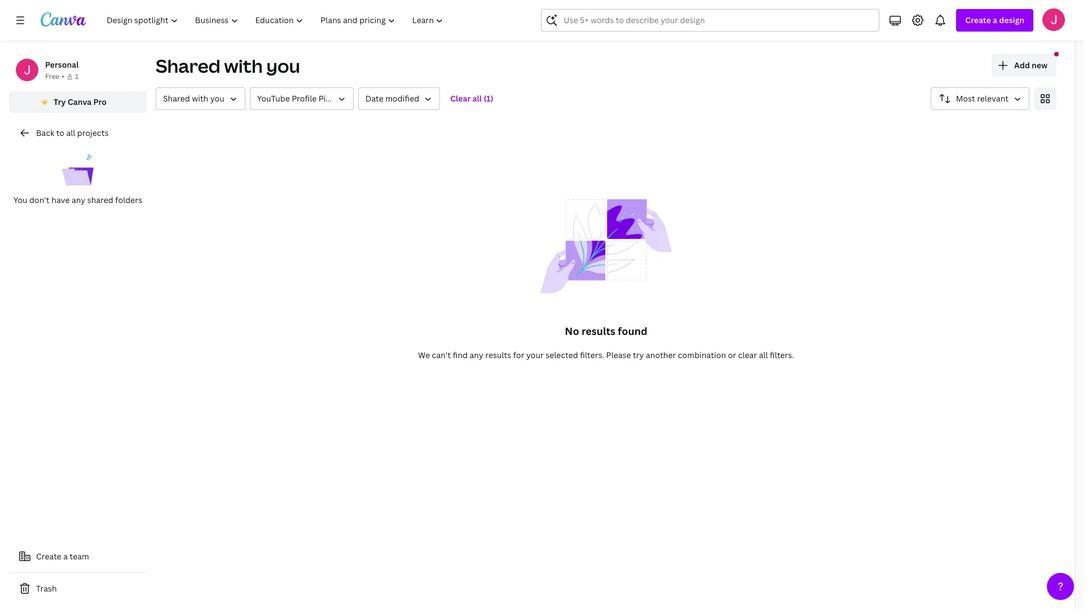 Task type: locate. For each thing, give the bounding box(es) containing it.
design
[[999, 15, 1025, 25]]

1 vertical spatial a
[[63, 551, 68, 562]]

a
[[993, 15, 998, 25], [63, 551, 68, 562]]

canva
[[68, 96, 92, 107]]

Category button
[[250, 87, 354, 110]]

find
[[453, 350, 468, 361]]

0 horizontal spatial with
[[192, 93, 208, 104]]

1 vertical spatial results
[[485, 350, 511, 361]]

0 vertical spatial a
[[993, 15, 998, 25]]

most relevant
[[956, 93, 1009, 104]]

clear
[[738, 350, 757, 361]]

2 filters. from the left
[[770, 350, 794, 361]]

all right clear
[[759, 350, 768, 361]]

results up 'we can't find any results for your selected filters. please try another combination or clear all filters.'
[[582, 324, 616, 338]]

found
[[618, 324, 648, 338]]

1 vertical spatial with
[[192, 93, 208, 104]]

1 vertical spatial you
[[210, 93, 224, 104]]

0 horizontal spatial filters.
[[580, 350, 604, 361]]

you don't have any shared folders
[[13, 195, 142, 205]]

no results found
[[565, 324, 648, 338]]

create a team button
[[9, 546, 147, 568]]

a left design
[[993, 15, 998, 25]]

filters. left please at bottom right
[[580, 350, 604, 361]]

back to all projects
[[36, 128, 109, 138]]

personal
[[45, 59, 79, 70]]

all left (1)
[[473, 93, 482, 104]]

0 vertical spatial create
[[966, 15, 991, 25]]

0 horizontal spatial all
[[66, 128, 75, 138]]

team
[[70, 551, 89, 562]]

you
[[266, 54, 300, 78], [210, 93, 224, 104]]

results left for
[[485, 350, 511, 361]]

0 vertical spatial with
[[224, 54, 263, 78]]

any
[[72, 195, 85, 205], [470, 350, 483, 361]]

selected
[[546, 350, 578, 361]]

(1)
[[484, 93, 493, 104]]

date
[[365, 93, 384, 104]]

0 horizontal spatial a
[[63, 551, 68, 562]]

Search search field
[[564, 10, 857, 31]]

1 horizontal spatial results
[[582, 324, 616, 338]]

to
[[56, 128, 64, 138]]

create
[[966, 15, 991, 25], [36, 551, 61, 562]]

1 vertical spatial create
[[36, 551, 61, 562]]

back to all projects link
[[9, 122, 147, 144]]

create a team
[[36, 551, 89, 562]]

you inside button
[[210, 93, 224, 104]]

projects
[[77, 128, 109, 138]]

free
[[45, 72, 59, 81]]

1 horizontal spatial a
[[993, 15, 998, 25]]

pro
[[93, 96, 107, 107]]

filters. right clear
[[770, 350, 794, 361]]

1 vertical spatial any
[[470, 350, 483, 361]]

shared with you inside button
[[163, 93, 224, 104]]

don't
[[29, 195, 50, 205]]

0 vertical spatial all
[[473, 93, 482, 104]]

1 horizontal spatial create
[[966, 15, 991, 25]]

0 vertical spatial any
[[72, 195, 85, 205]]

0 vertical spatial shared with you
[[156, 54, 300, 78]]

any right find
[[470, 350, 483, 361]]

a left 'team'
[[63, 551, 68, 562]]

add
[[1014, 60, 1030, 71]]

None search field
[[541, 9, 880, 32]]

0 horizontal spatial any
[[72, 195, 85, 205]]

james peterson image
[[1043, 8, 1065, 31]]

picture
[[319, 93, 346, 104]]

have
[[51, 195, 70, 205]]

you up youtube
[[266, 54, 300, 78]]

1 horizontal spatial all
[[473, 93, 482, 104]]

add new
[[1014, 60, 1048, 71]]

0 vertical spatial results
[[582, 324, 616, 338]]

try
[[54, 96, 66, 107]]

create a design button
[[957, 9, 1034, 32]]

0 vertical spatial you
[[266, 54, 300, 78]]

clear
[[450, 93, 471, 104]]

create left design
[[966, 15, 991, 25]]

shared
[[156, 54, 220, 78], [163, 93, 190, 104]]

we
[[418, 350, 430, 361]]

any right have
[[72, 195, 85, 205]]

create inside dropdown button
[[966, 15, 991, 25]]

another
[[646, 350, 676, 361]]

a inside create a team button
[[63, 551, 68, 562]]

trash link
[[9, 578, 147, 600]]

we can't find any results for your selected filters. please try another combination or clear all filters.
[[418, 350, 794, 361]]

1 horizontal spatial filters.
[[770, 350, 794, 361]]

1 vertical spatial shared
[[163, 93, 190, 104]]

0 horizontal spatial create
[[36, 551, 61, 562]]

for
[[513, 350, 524, 361]]

create a design
[[966, 15, 1025, 25]]

youtube profile picture
[[257, 93, 346, 104]]

a inside create a design dropdown button
[[993, 15, 998, 25]]

no
[[565, 324, 579, 338]]

can't
[[432, 350, 451, 361]]

all right to
[[66, 128, 75, 138]]

results
[[582, 324, 616, 338], [485, 350, 511, 361]]

try canva pro
[[54, 96, 107, 107]]

create inside button
[[36, 551, 61, 562]]

filters.
[[580, 350, 604, 361], [770, 350, 794, 361]]

with inside button
[[192, 93, 208, 104]]

1 horizontal spatial any
[[470, 350, 483, 361]]

create left 'team'
[[36, 551, 61, 562]]

2 horizontal spatial all
[[759, 350, 768, 361]]

0 horizontal spatial you
[[210, 93, 224, 104]]

or
[[728, 350, 736, 361]]

you left youtube
[[210, 93, 224, 104]]

1 vertical spatial shared with you
[[163, 93, 224, 104]]

clear all (1) link
[[445, 87, 499, 110]]

shared with you
[[156, 54, 300, 78], [163, 93, 224, 104]]

folders
[[115, 195, 142, 205]]

all
[[473, 93, 482, 104], [66, 128, 75, 138], [759, 350, 768, 361]]

with
[[224, 54, 263, 78], [192, 93, 208, 104]]



Task type: describe. For each thing, give the bounding box(es) containing it.
2 vertical spatial all
[[759, 350, 768, 361]]

Owner button
[[156, 87, 245, 110]]

relevant
[[977, 93, 1009, 104]]

create for create a team
[[36, 551, 61, 562]]

1 vertical spatial all
[[66, 128, 75, 138]]

clear all (1)
[[450, 93, 493, 104]]

new
[[1032, 60, 1048, 71]]

1 horizontal spatial you
[[266, 54, 300, 78]]

any for results
[[470, 350, 483, 361]]

1 horizontal spatial with
[[224, 54, 263, 78]]

shared inside button
[[163, 93, 190, 104]]

a for team
[[63, 551, 68, 562]]

Date modified button
[[358, 87, 440, 110]]

free •
[[45, 72, 64, 81]]

a for design
[[993, 15, 998, 25]]

Sort by button
[[931, 87, 1030, 110]]

date modified
[[365, 93, 419, 104]]

try
[[633, 350, 644, 361]]

1 filters. from the left
[[580, 350, 604, 361]]

modified
[[385, 93, 419, 104]]

shared
[[87, 195, 113, 205]]

top level navigation element
[[99, 9, 453, 32]]

your
[[526, 350, 544, 361]]

1
[[75, 72, 79, 81]]

please
[[606, 350, 631, 361]]

profile
[[292, 93, 317, 104]]

back
[[36, 128, 54, 138]]

add new button
[[992, 54, 1057, 77]]

youtube
[[257, 93, 290, 104]]

most
[[956, 93, 975, 104]]

•
[[62, 72, 64, 81]]

combination
[[678, 350, 726, 361]]

try canva pro button
[[9, 91, 147, 113]]

create for create a design
[[966, 15, 991, 25]]

any for shared
[[72, 195, 85, 205]]

trash
[[36, 583, 57, 594]]

0 vertical spatial shared
[[156, 54, 220, 78]]

0 horizontal spatial results
[[485, 350, 511, 361]]

you
[[13, 195, 27, 205]]



Task type: vqa. For each thing, say whether or not it's contained in the screenshot.
Education How To Use Canva'S Ai Tools To Wow Your Classroom
no



